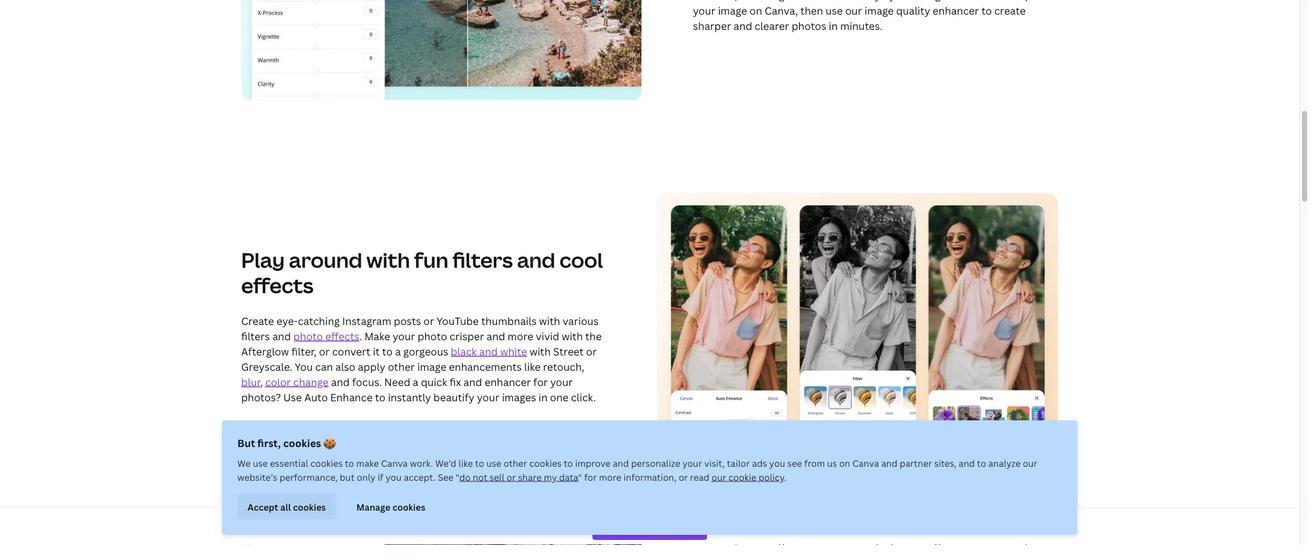 Task type: locate. For each thing, give the bounding box(es) containing it.
you right if
[[386, 472, 402, 484]]

canva
[[381, 458, 408, 470], [853, 458, 880, 470]]

1 vertical spatial more
[[599, 472, 622, 484]]

other up need
[[388, 360, 415, 374]]

1 horizontal spatial our
[[1023, 458, 1038, 470]]

our
[[1023, 458, 1038, 470], [712, 472, 727, 484]]

0 vertical spatial more
[[508, 330, 534, 343]]

or
[[424, 315, 434, 328], [319, 345, 330, 359], [587, 345, 597, 359], [507, 472, 516, 484], [679, 472, 688, 484]]

but
[[340, 472, 355, 484]]

1 horizontal spatial "
[[579, 472, 582, 484]]

2 photo from the left
[[418, 330, 447, 343]]

.
[[360, 330, 362, 343], [785, 472, 787, 484]]

"
[[456, 472, 460, 484], [579, 472, 582, 484]]

and down eye-
[[272, 330, 291, 343]]

photo effects link
[[294, 330, 360, 343]]

for
[[534, 376, 548, 389], [585, 472, 597, 484]]

but first, cookies 🍪
[[238, 437, 334, 451]]

also
[[336, 360, 356, 374]]

color
[[265, 376, 291, 389]]

1 vertical spatial effects
[[326, 330, 360, 343]]

2 " from the left
[[579, 472, 582, 484]]

0 horizontal spatial photo
[[294, 330, 323, 343]]

with up vivid at the bottom of page
[[539, 315, 561, 328]]

partner
[[900, 458, 933, 470]]

1 horizontal spatial canva
[[853, 458, 880, 470]]

you up policy
[[770, 458, 786, 470]]

quick
[[421, 376, 447, 389]]

0 horizontal spatial a
[[395, 345, 401, 359]]

and inside . make your photo crisper and more vivid with the afterglow filter, or convert it to a gorgeous
[[487, 330, 505, 343]]

and up do not sell or share my data " for more information, or read our cookie policy .
[[613, 458, 629, 470]]

crisper
[[450, 330, 484, 343]]

your
[[393, 330, 415, 343], [551, 376, 573, 389], [477, 391, 500, 405], [683, 458, 703, 470]]

1 horizontal spatial for
[[585, 472, 597, 484]]

and down also
[[331, 376, 350, 389]]

0 vertical spatial filters
[[453, 246, 513, 274]]

1 horizontal spatial other
[[504, 458, 527, 470]]

for down improve
[[585, 472, 597, 484]]

with left fun
[[367, 246, 410, 274]]

first,
[[258, 437, 281, 451]]

0 horizontal spatial "
[[456, 472, 460, 484]]

1 horizontal spatial .
[[785, 472, 787, 484]]

0 horizontal spatial you
[[386, 472, 402, 484]]

1 " from the left
[[456, 472, 460, 484]]

it
[[373, 345, 380, 359]]

to
[[382, 345, 393, 359], [375, 391, 386, 405], [345, 458, 354, 470], [475, 458, 485, 470], [564, 458, 573, 470], [978, 458, 987, 470]]

2 use from the left
[[487, 458, 502, 470]]

other
[[388, 360, 415, 374], [504, 458, 527, 470]]

or down the
[[587, 345, 597, 359]]

and
[[517, 246, 556, 274], [272, 330, 291, 343], [487, 330, 505, 343], [479, 345, 498, 359], [331, 376, 350, 389], [464, 376, 482, 389], [613, 458, 629, 470], [882, 458, 898, 470], [959, 458, 975, 470]]

all
[[281, 501, 291, 513]]

manage cookies
[[357, 501, 426, 513]]

canva right on
[[853, 458, 880, 470]]

filters inside create eye-catching instagram posts or youtube thumbnails with various filters and
[[241, 330, 270, 343]]

with inside . make your photo crisper and more vivid with the afterglow filter, or convert it to a gorgeous
[[562, 330, 583, 343]]

0 vertical spatial you
[[770, 458, 786, 470]]

our down "visit,"
[[712, 472, 727, 484]]

0 horizontal spatial canva
[[381, 458, 408, 470]]

0 horizontal spatial use
[[253, 458, 268, 470]]

you
[[295, 360, 313, 374]]

" right see
[[456, 472, 460, 484]]

auto
[[304, 391, 328, 405]]

a right 'it'
[[395, 345, 401, 359]]

1 use from the left
[[253, 458, 268, 470]]

0 horizontal spatial for
[[534, 376, 548, 389]]

photos?
[[241, 391, 281, 405]]

create
[[241, 315, 274, 328]]

cookie
[[729, 472, 757, 484]]

1 vertical spatial filters
[[241, 330, 270, 343]]

0 vertical spatial for
[[534, 376, 548, 389]]

cookies
[[283, 437, 321, 451], [311, 458, 343, 470], [530, 458, 562, 470], [293, 501, 326, 513], [393, 501, 426, 513]]

and left 'cool'
[[517, 246, 556, 274]]

effects
[[241, 272, 314, 300], [326, 330, 360, 343]]

1 vertical spatial .
[[785, 472, 787, 484]]

with inside with street or greyscale. you can also apply other image enhancements like retouch, blur , color change
[[530, 345, 551, 359]]

your up read
[[683, 458, 703, 470]]

1 horizontal spatial photo
[[418, 330, 447, 343]]

to left analyze
[[978, 458, 987, 470]]

manage
[[357, 501, 391, 513]]

0 vertical spatial .
[[360, 330, 362, 343]]

a up instantly
[[413, 376, 419, 389]]

play around with fun filters and cool effects
[[241, 246, 603, 300]]

accept
[[248, 501, 278, 513]]

,
[[260, 376, 263, 389]]

other inside with street or greyscale. you can also apply other image enhancements like retouch, blur , color change
[[388, 360, 415, 374]]

for inside 'and focus. need a quick fix and enhancer for your photos? use auto enhance to instantly beautify your images in one click.'
[[534, 376, 548, 389]]

to up but
[[345, 458, 354, 470]]

1 vertical spatial like
[[459, 458, 473, 470]]

image
[[418, 360, 447, 374]]

0 horizontal spatial our
[[712, 472, 727, 484]]

around
[[289, 246, 363, 274]]

to down "focus." at left bottom
[[375, 391, 386, 405]]

0 vertical spatial other
[[388, 360, 415, 374]]

1 photo from the left
[[294, 330, 323, 343]]

black and white link
[[451, 345, 527, 359]]

0 horizontal spatial like
[[459, 458, 473, 470]]

canva up if
[[381, 458, 408, 470]]

like
[[524, 360, 541, 374], [459, 458, 473, 470]]

" down improve
[[579, 472, 582, 484]]

other up do not sell or share my data link
[[504, 458, 527, 470]]

do not sell or share my data link
[[460, 472, 579, 484]]

effects up eye-
[[241, 272, 314, 300]]

convert
[[332, 345, 371, 359]]

use
[[253, 458, 268, 470], [487, 458, 502, 470]]

0 vertical spatial a
[[395, 345, 401, 359]]

more
[[508, 330, 534, 343], [599, 472, 622, 484]]

or inside with street or greyscale. you can also apply other image enhancements like retouch, blur , color change
[[587, 345, 597, 359]]

and left partner
[[882, 458, 898, 470]]

blur link
[[241, 376, 260, 389]]

1 horizontal spatial use
[[487, 458, 502, 470]]

use up sell
[[487, 458, 502, 470]]

or inside create eye-catching instagram posts or youtube thumbnails with various filters and
[[424, 315, 434, 328]]

cookies down accept.
[[393, 501, 426, 513]]

and right fix
[[464, 376, 482, 389]]

change
[[293, 376, 329, 389]]

photo up gorgeous on the left of the page
[[418, 330, 447, 343]]

play
[[241, 246, 285, 274]]

0 horizontal spatial other
[[388, 360, 415, 374]]

like inside with street or greyscale. you can also apply other image enhancements like retouch, blur , color change
[[524, 360, 541, 374]]

with down vivid at the bottom of page
[[530, 345, 551, 359]]

or right sell
[[507, 472, 516, 484]]

1 horizontal spatial you
[[770, 458, 786, 470]]

to right 'it'
[[382, 345, 393, 359]]

for up in
[[534, 376, 548, 389]]

and inside play around with fun filters and cool effects
[[517, 246, 556, 274]]

photo up filter, in the bottom left of the page
[[294, 330, 323, 343]]

use
[[284, 391, 302, 405]]

0 vertical spatial effects
[[241, 272, 314, 300]]

0 horizontal spatial filters
[[241, 330, 270, 343]]

1 horizontal spatial like
[[524, 360, 541, 374]]

one
[[550, 391, 569, 405]]

1 horizontal spatial filters
[[453, 246, 513, 274]]

a
[[395, 345, 401, 359], [413, 376, 419, 389]]

1 vertical spatial you
[[386, 472, 402, 484]]

our right analyze
[[1023, 458, 1038, 470]]

effects up 'convert'
[[326, 330, 360, 343]]

beautify
[[434, 391, 475, 405]]

1 horizontal spatial a
[[413, 376, 419, 389]]

your down retouch,
[[551, 376, 573, 389]]

filters right fun
[[453, 246, 513, 274]]

with street or greyscale. you can also apply other image enhancements like retouch, blur , color change
[[241, 345, 597, 389]]

use up website's
[[253, 458, 268, 470]]

from
[[805, 458, 825, 470]]

1 vertical spatial for
[[585, 472, 597, 484]]

1 vertical spatial our
[[712, 472, 727, 484]]

personalize
[[631, 458, 681, 470]]

enhancer
[[485, 376, 531, 389]]

white
[[501, 345, 527, 359]]

only
[[357, 472, 376, 484]]

" inside we use essential cookies to make canva work. we'd like to use other cookies to improve and personalize your visit, tailor ads you see from us on canva and partner sites, and to analyze our website's performance, but only if you accept. see "
[[456, 472, 460, 484]]

1 horizontal spatial effects
[[326, 330, 360, 343]]

0 vertical spatial like
[[524, 360, 541, 374]]

make
[[356, 458, 379, 470]]

more down improve
[[599, 472, 622, 484]]

cool
[[560, 246, 603, 274]]

filters down create on the bottom of page
[[241, 330, 270, 343]]

more up the white
[[508, 330, 534, 343]]

click.
[[571, 391, 596, 405]]

ads
[[752, 458, 768, 470]]

to up not on the bottom of the page
[[475, 458, 485, 470]]

tailor
[[727, 458, 750, 470]]

and up 'black and white' link
[[487, 330, 505, 343]]

thumbnails
[[482, 315, 537, 328]]

with up street
[[562, 330, 583, 343]]

share
[[518, 472, 542, 484]]

filters
[[453, 246, 513, 274], [241, 330, 270, 343]]

we'd
[[436, 458, 457, 470]]

cookies up my
[[530, 458, 562, 470]]

gorgeous
[[404, 345, 449, 359]]

0 vertical spatial our
[[1023, 458, 1038, 470]]

your down 'posts' at bottom left
[[393, 330, 415, 343]]

or up can
[[319, 345, 330, 359]]

1 vertical spatial other
[[504, 458, 527, 470]]

manage cookies button
[[346, 495, 436, 520]]

or inside . make your photo crisper and more vivid with the afterglow filter, or convert it to a gorgeous
[[319, 345, 330, 359]]

cookies up essential
[[283, 437, 321, 451]]

0 horizontal spatial more
[[508, 330, 534, 343]]

like down the white
[[524, 360, 541, 374]]

photo inside . make your photo crisper and more vivid with the afterglow filter, or convert it to a gorgeous
[[418, 330, 447, 343]]

to inside 'and focus. need a quick fix and enhancer for your photos? use auto enhance to instantly beautify your images in one click.'
[[375, 391, 386, 405]]

with
[[367, 246, 410, 274], [539, 315, 561, 328], [562, 330, 583, 343], [530, 345, 551, 359]]

1 vertical spatial a
[[413, 376, 419, 389]]

like up do
[[459, 458, 473, 470]]

or right 'posts' at bottom left
[[424, 315, 434, 328]]

blur
[[241, 376, 260, 389]]

0 horizontal spatial .
[[360, 330, 362, 343]]

apply
[[358, 360, 386, 374]]

cookies down 🍪
[[311, 458, 343, 470]]

enhancements
[[449, 360, 522, 374]]

like inside we use essential cookies to make canva work. we'd like to use other cookies to improve and personalize your visit, tailor ads you see from us on canva and partner sites, and to analyze our website's performance, but only if you accept. see "
[[459, 458, 473, 470]]

0 horizontal spatial effects
[[241, 272, 314, 300]]

in
[[539, 391, 548, 405]]



Task type: describe. For each thing, give the bounding box(es) containing it.
to up data
[[564, 458, 573, 470]]

filters inside play around with fun filters and cool effects
[[453, 246, 513, 274]]

a inside . make your photo crisper and more vivid with the afterglow filter, or convert it to a gorgeous
[[395, 345, 401, 359]]

see
[[788, 458, 803, 470]]

fun
[[414, 246, 449, 274]]

1 horizontal spatial more
[[599, 472, 622, 484]]

sell
[[490, 472, 505, 484]]

the
[[586, 330, 602, 343]]

instagram
[[342, 315, 392, 328]]

website's
[[238, 472, 277, 484]]

. inside . make your photo crisper and more vivid with the afterglow filter, or convert it to a gorgeous
[[360, 330, 362, 343]]

analyze
[[989, 458, 1021, 470]]

focus.
[[352, 376, 382, 389]]

see
[[438, 472, 454, 484]]

afterglow
[[241, 345, 289, 359]]

eye-
[[277, 315, 298, 328]]

your down the 'enhancer'
[[477, 391, 500, 405]]

2 canva from the left
[[853, 458, 880, 470]]

more inside . make your photo crisper and more vivid with the afterglow filter, or convert it to a gorgeous
[[508, 330, 534, 343]]

photo effects
[[294, 330, 360, 343]]

on
[[840, 458, 851, 470]]

retouch,
[[543, 360, 585, 374]]

we
[[238, 458, 251, 470]]

cookies right all
[[293, 501, 326, 513]]

create eye-catching instagram posts or youtube thumbnails with various filters and
[[241, 315, 599, 343]]

us
[[828, 458, 838, 470]]

if
[[378, 472, 384, 484]]

my
[[544, 472, 557, 484]]

catching
[[298, 315, 340, 328]]

improve
[[575, 458, 611, 470]]

and inside create eye-catching instagram posts or youtube thumbnails with various filters and
[[272, 330, 291, 343]]

effects inside play around with fun filters and cool effects
[[241, 272, 314, 300]]

enhance
[[330, 391, 373, 405]]

accept all cookies
[[248, 501, 326, 513]]

images
[[502, 391, 536, 405]]

and up enhancements
[[479, 345, 498, 359]]

with inside play around with fun filters and cool effects
[[367, 246, 410, 274]]

essential
[[270, 458, 308, 470]]

a inside 'and focus. need a quick fix and enhancer for your photos? use auto enhance to instantly beautify your images in one click.'
[[413, 376, 419, 389]]

not
[[473, 472, 488, 484]]

black
[[451, 345, 477, 359]]

work.
[[410, 458, 433, 470]]

various
[[563, 315, 599, 328]]

greyscale.
[[241, 360, 292, 374]]

street
[[554, 345, 584, 359]]

can
[[315, 360, 333, 374]]

posts
[[394, 315, 421, 328]]

visit,
[[705, 458, 725, 470]]

for for enhancer
[[534, 376, 548, 389]]

our cookie policy link
[[712, 472, 785, 484]]

to inside . make your photo crisper and more vivid with the afterglow filter, or convert it to a gorgeous
[[382, 345, 393, 359]]

performance,
[[280, 472, 338, 484]]

our inside we use essential cookies to make canva work. we'd like to use other cookies to improve and personalize your visit, tailor ads you see from us on canva and partner sites, and to analyze our website's performance, but only if you accept. see "
[[1023, 458, 1038, 470]]

your inside . make your photo crisper and more vivid with the afterglow filter, or convert it to a gorgeous
[[393, 330, 415, 343]]

for for "
[[585, 472, 597, 484]]

1 canva from the left
[[381, 458, 408, 470]]

do not sell or share my data " for more information, or read our cookie policy .
[[460, 472, 787, 484]]

filter,
[[292, 345, 317, 359]]

your inside we use essential cookies to make canva work. we'd like to use other cookies to improve and personalize your visit, tailor ads you see from us on canva and partner sites, and to analyze our website's performance, but only if you accept. see "
[[683, 458, 703, 470]]

black and white
[[451, 345, 527, 359]]

read
[[691, 472, 710, 484]]

policy
[[759, 472, 785, 484]]

. make your photo crisper and more vivid with the afterglow filter, or convert it to a gorgeous
[[241, 330, 602, 359]]

with inside create eye-catching instagram posts or youtube thumbnails with various filters and
[[539, 315, 561, 328]]

make
[[365, 330, 390, 343]]

need
[[384, 376, 411, 389]]

information,
[[624, 472, 677, 484]]

do
[[460, 472, 471, 484]]

accept.
[[404, 472, 436, 484]]

other inside we use essential cookies to make canva work. we'd like to use other cookies to improve and personalize your visit, tailor ads you see from us on canva and partner sites, and to analyze our website's performance, but only if you accept. see "
[[504, 458, 527, 470]]

youtube
[[437, 315, 479, 328]]

accept all cookies button
[[238, 495, 336, 520]]

and focus. need a quick fix and enhancer for your photos? use auto enhance to instantly beautify your images in one click.
[[241, 376, 596, 405]]

we use essential cookies to make canva work. we'd like to use other cookies to improve and personalize your visit, tailor ads you see from us on canva and partner sites, and to analyze our website's performance, but only if you accept. see "
[[238, 458, 1038, 484]]

vivid
[[536, 330, 560, 343]]

sites,
[[935, 458, 957, 470]]

instantly
[[388, 391, 431, 405]]

fix
[[450, 376, 461, 389]]

data
[[559, 472, 579, 484]]

or left read
[[679, 472, 688, 484]]

and right sites,
[[959, 458, 975, 470]]

image enhancer feature card 2 image
[[658, 193, 1059, 460]]



Task type: vqa. For each thing, say whether or not it's contained in the screenshot.
15.0s group
no



